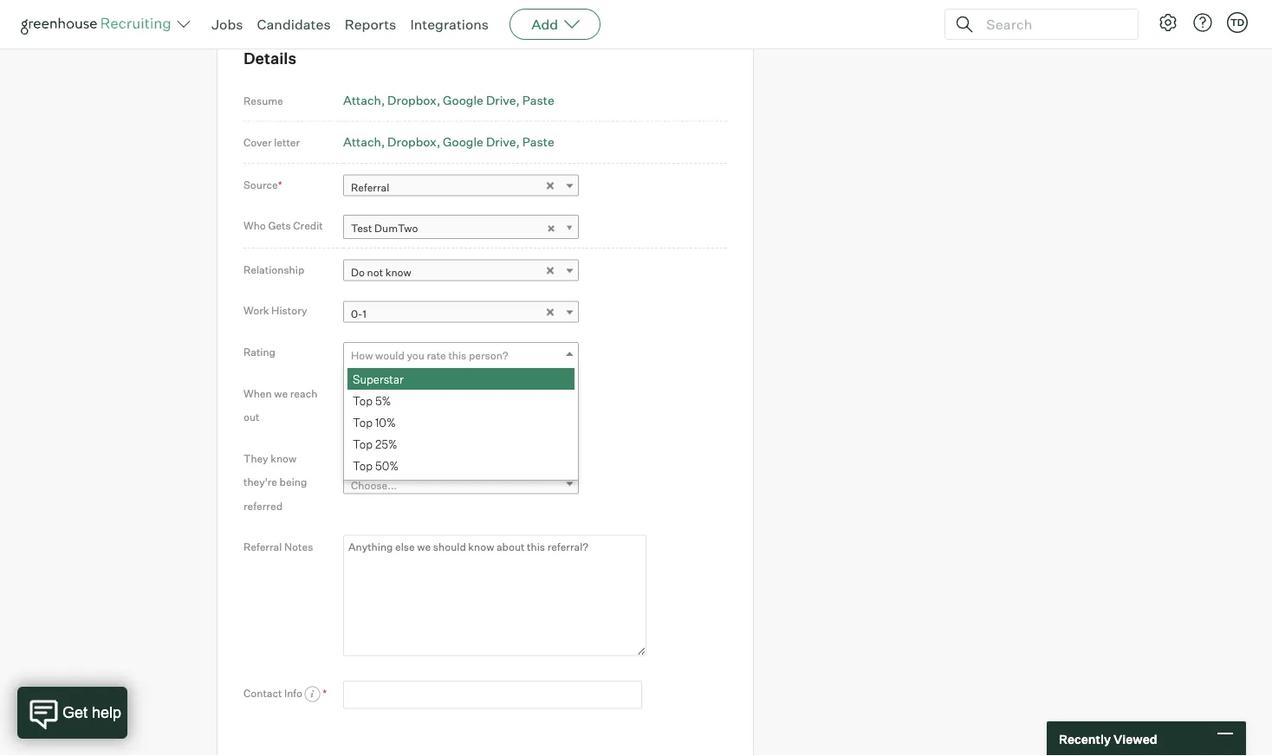 Task type: vqa. For each thing, say whether or not it's contained in the screenshot.
second 1 button from the right
no



Task type: describe. For each thing, give the bounding box(es) containing it.
paste link for resume
[[523, 93, 555, 108]]

out
[[244, 411, 260, 424]]

they're
[[244, 476, 277, 489]]

test
[[351, 222, 372, 235]]

details
[[244, 49, 297, 68]]

reports
[[345, 16, 397, 33]]

referral for referral notes
[[244, 541, 282, 554]]

notes
[[284, 541, 313, 554]]

0 vertical spatial know
[[386, 266, 412, 279]]

paste for cover letter
[[523, 135, 555, 150]]

select
[[351, 402, 382, 415]]

who
[[244, 220, 266, 233]]

1
[[363, 308, 367, 321]]

candidates
[[257, 16, 331, 33]]

add button
[[510, 9, 601, 40]]

recently viewed
[[1060, 732, 1158, 747]]

do not know
[[351, 266, 412, 279]]

referred
[[244, 500, 283, 513]]

select an option link
[[343, 396, 579, 421]]

dumtwo
[[375, 222, 418, 235]]

this
[[449, 349, 467, 362]]

letter
[[274, 136, 300, 149]]

google drive link for resume
[[443, 93, 520, 108]]

0 vertical spatial *
[[278, 178, 282, 191]]

google for resume
[[443, 93, 484, 108]]

viewed
[[1114, 732, 1158, 747]]

relationship
[[244, 263, 305, 276]]

choose... link
[[343, 473, 579, 498]]

integrations link
[[410, 16, 489, 33]]

cover
[[244, 136, 272, 149]]

referral link
[[343, 175, 579, 200]]

0-1 link
[[343, 301, 579, 326]]

do
[[351, 266, 365, 279]]

4 top from the top
[[353, 459, 373, 473]]

10%
[[375, 416, 396, 430]]

drive for resume
[[486, 93, 516, 108]]

rate
[[427, 349, 446, 362]]

history
[[271, 305, 307, 318]]

3 top from the top
[[353, 438, 373, 451]]

source
[[244, 178, 278, 191]]

jobs link
[[212, 16, 243, 33]]

paste link for cover letter
[[523, 135, 555, 150]]

rating
[[244, 346, 276, 359]]

Referral Notes text field
[[343, 536, 647, 657]]

attach for resume
[[343, 93, 381, 108]]

drive for cover letter
[[486, 135, 516, 150]]

info
[[284, 687, 303, 700]]

attach link for cover letter
[[343, 135, 385, 150]]

1 horizontal spatial *
[[323, 687, 327, 700]]

greenhouse recruiting image
[[21, 14, 177, 35]]

know inside they know they're being referred
[[271, 452, 297, 465]]

jobs
[[212, 16, 243, 33]]

you
[[407, 349, 425, 362]]

superstar top 5% top 10% top 25% top 50%
[[353, 373, 404, 473]]

recently
[[1060, 732, 1112, 747]]

attach for cover letter
[[343, 135, 381, 150]]

dropbox for resume
[[388, 93, 437, 108]]

how would you rate this person? link
[[343, 343, 579, 368]]

when we reach out
[[244, 387, 318, 424]]



Task type: locate. For each thing, give the bounding box(es) containing it.
* right info
[[323, 687, 327, 700]]

1 vertical spatial *
[[323, 687, 327, 700]]

when
[[244, 387, 272, 400]]

0 vertical spatial referral
[[351, 181, 390, 194]]

google for cover letter
[[443, 135, 484, 150]]

choose...
[[351, 479, 397, 492]]

work history
[[244, 305, 307, 318]]

know right not
[[386, 266, 412, 279]]

2 paste link from the top
[[523, 135, 555, 150]]

2 dropbox from the top
[[388, 135, 437, 150]]

reach
[[290, 387, 318, 400]]

top up choose...
[[353, 459, 373, 473]]

0 horizontal spatial know
[[271, 452, 297, 465]]

0 vertical spatial drive
[[486, 93, 516, 108]]

referral up 'test'
[[351, 181, 390, 194]]

1 vertical spatial paste link
[[523, 135, 555, 150]]

an
[[384, 402, 396, 415]]

attach link down reports link
[[343, 93, 385, 108]]

top
[[353, 394, 373, 408], [353, 416, 373, 430], [353, 438, 373, 451], [353, 459, 373, 473]]

0 vertical spatial attach dropbox google drive paste
[[343, 93, 555, 108]]

2 google from the top
[[443, 135, 484, 150]]

referral notes
[[244, 541, 313, 554]]

0 vertical spatial dropbox
[[388, 93, 437, 108]]

know
[[386, 266, 412, 279], [271, 452, 297, 465]]

0 vertical spatial attach
[[343, 93, 381, 108]]

2 google drive link from the top
[[443, 135, 520, 150]]

paste link
[[523, 93, 555, 108], [523, 135, 555, 150]]

1 top from the top
[[353, 394, 373, 408]]

dropbox link
[[388, 93, 441, 108], [388, 135, 441, 150]]

attach dropbox google drive paste down integrations
[[343, 93, 555, 108]]

td button
[[1224, 9, 1252, 36]]

1 google from the top
[[443, 93, 484, 108]]

0 vertical spatial dropbox link
[[388, 93, 441, 108]]

1 attach link from the top
[[343, 93, 385, 108]]

None text field
[[343, 682, 642, 710]]

td
[[1231, 16, 1245, 28]]

dropbox up 'referral' link
[[388, 135, 437, 150]]

25%
[[375, 438, 398, 451]]

paste for resume
[[523, 93, 555, 108]]

source *
[[244, 178, 282, 191]]

1 vertical spatial dropbox link
[[388, 135, 441, 150]]

would
[[375, 349, 405, 362]]

attach link right letter
[[343, 135, 385, 150]]

they know they're being referred
[[244, 452, 307, 513]]

1 google drive link from the top
[[443, 93, 520, 108]]

select an option
[[351, 402, 431, 415]]

0 vertical spatial google drive link
[[443, 93, 520, 108]]

they
[[244, 452, 268, 465]]

1 attach dropbox google drive paste from the top
[[343, 93, 555, 108]]

gets
[[268, 220, 291, 233]]

50%
[[375, 459, 399, 473]]

5%
[[375, 394, 391, 408]]

top down 'select'
[[353, 416, 373, 430]]

td button
[[1228, 12, 1249, 33]]

0 horizontal spatial *
[[278, 178, 282, 191]]

referral left notes
[[244, 541, 282, 554]]

test dumtwo link
[[343, 215, 579, 240]]

0 vertical spatial paste link
[[523, 93, 555, 108]]

dropbox down integrations
[[388, 93, 437, 108]]

superstar
[[353, 373, 404, 386]]

configure image
[[1158, 12, 1179, 33]]

paste
[[523, 93, 555, 108], [523, 135, 555, 150]]

attach down reports link
[[343, 93, 381, 108]]

google drive link down integrations
[[443, 93, 520, 108]]

2 top from the top
[[353, 416, 373, 430]]

attach dropbox google drive paste for resume
[[343, 93, 555, 108]]

1 vertical spatial referral
[[244, 541, 282, 554]]

1 paste from the top
[[523, 93, 555, 108]]

1 dropbox from the top
[[388, 93, 437, 108]]

1 vertical spatial paste
[[523, 135, 555, 150]]

0 horizontal spatial referral
[[244, 541, 282, 554]]

*
[[278, 178, 282, 191], [323, 687, 327, 700]]

Search text field
[[982, 12, 1123, 37]]

google drive link up 'referral' link
[[443, 135, 520, 150]]

dropbox
[[388, 93, 437, 108], [388, 135, 437, 150]]

dropbox link for cover letter
[[388, 135, 441, 150]]

1 vertical spatial google
[[443, 135, 484, 150]]

referral for referral
[[351, 181, 390, 194]]

1 vertical spatial drive
[[486, 135, 516, 150]]

candidates link
[[257, 16, 331, 33]]

1 attach from the top
[[343, 93, 381, 108]]

resume
[[244, 94, 283, 107]]

top left the 5%
[[353, 394, 373, 408]]

2 attach link from the top
[[343, 135, 385, 150]]

being
[[280, 476, 307, 489]]

1 drive from the top
[[486, 93, 516, 108]]

top left 25%
[[353, 438, 373, 451]]

0 vertical spatial attach link
[[343, 93, 385, 108]]

know up being
[[271, 452, 297, 465]]

add
[[532, 16, 559, 33]]

google down integrations
[[443, 93, 484, 108]]

2 drive from the top
[[486, 135, 516, 150]]

dropbox for cover letter
[[388, 135, 437, 150]]

1 horizontal spatial referral
[[351, 181, 390, 194]]

test dumtwo
[[351, 222, 418, 235]]

1 vertical spatial attach dropbox google drive paste
[[343, 135, 555, 150]]

option
[[398, 402, 431, 415]]

integrations
[[410, 16, 489, 33]]

contact
[[244, 687, 282, 700]]

dropbox link for resume
[[388, 93, 441, 108]]

attach dropbox google drive paste up 'referral' link
[[343, 135, 555, 150]]

attach link for resume
[[343, 93, 385, 108]]

dropbox link down integrations
[[388, 93, 441, 108]]

who gets credit
[[244, 220, 323, 233]]

1 paste link from the top
[[523, 93, 555, 108]]

drive
[[486, 93, 516, 108], [486, 135, 516, 150]]

dropbox link up 'referral' link
[[388, 135, 441, 150]]

we
[[274, 387, 288, 400]]

attach dropbox google drive paste for cover letter
[[343, 135, 555, 150]]

how would you rate this person?
[[351, 349, 508, 362]]

1 horizontal spatial know
[[386, 266, 412, 279]]

person?
[[469, 349, 508, 362]]

0 vertical spatial paste
[[523, 93, 555, 108]]

attach right letter
[[343, 135, 381, 150]]

google drive link
[[443, 93, 520, 108], [443, 135, 520, 150]]

how
[[351, 349, 373, 362]]

2 attach dropbox google drive paste from the top
[[343, 135, 555, 150]]

cover letter
[[244, 136, 300, 149]]

attach link
[[343, 93, 385, 108], [343, 135, 385, 150]]

work
[[244, 305, 269, 318]]

google drive link for cover letter
[[443, 135, 520, 150]]

1 vertical spatial attach link
[[343, 135, 385, 150]]

1 vertical spatial dropbox
[[388, 135, 437, 150]]

1 vertical spatial know
[[271, 452, 297, 465]]

1 vertical spatial attach
[[343, 135, 381, 150]]

attach
[[343, 93, 381, 108], [343, 135, 381, 150]]

attach dropbox google drive paste
[[343, 93, 555, 108], [343, 135, 555, 150]]

1 vertical spatial google drive link
[[443, 135, 520, 150]]

0 vertical spatial google
[[443, 93, 484, 108]]

credit
[[293, 220, 323, 233]]

2 paste from the top
[[523, 135, 555, 150]]

reports link
[[345, 16, 397, 33]]

do not know link
[[343, 260, 579, 285]]

not
[[367, 266, 383, 279]]

2 dropbox link from the top
[[388, 135, 441, 150]]

0-
[[351, 308, 363, 321]]

1 dropbox link from the top
[[388, 93, 441, 108]]

* up gets
[[278, 178, 282, 191]]

google
[[443, 93, 484, 108], [443, 135, 484, 150]]

contact info
[[244, 687, 305, 700]]

2 attach from the top
[[343, 135, 381, 150]]

0-1
[[351, 308, 367, 321]]

google up 'referral' link
[[443, 135, 484, 150]]

referral
[[351, 181, 390, 194], [244, 541, 282, 554]]



